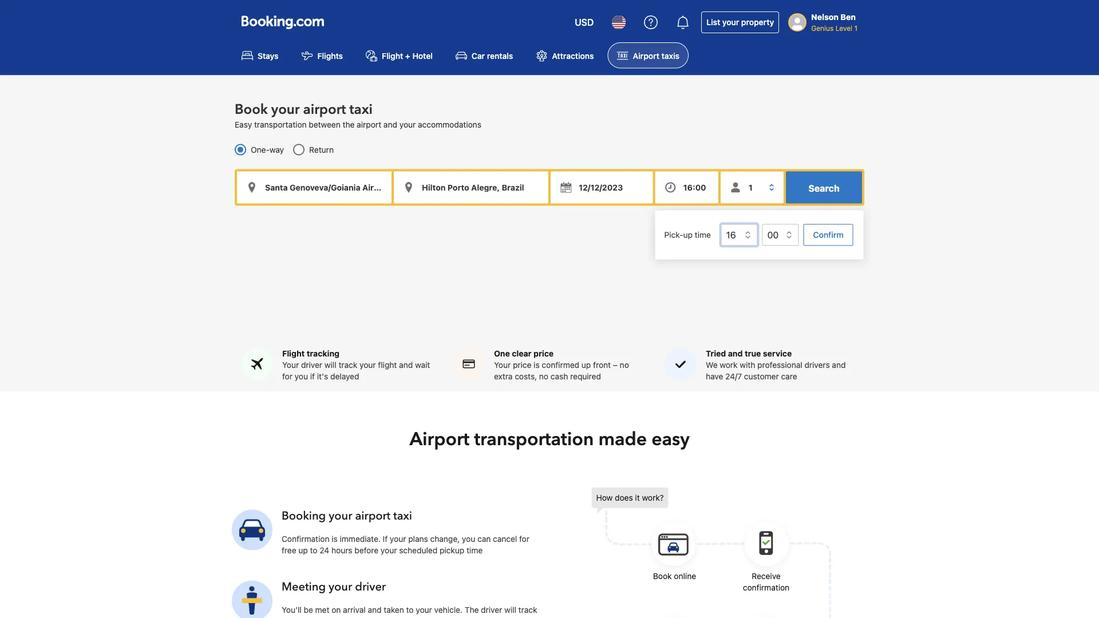 Task type: locate. For each thing, give the bounding box(es) containing it.
0 vertical spatial taxi
[[350, 100, 373, 119]]

2 vertical spatial driver
[[481, 606, 503, 615]]

1 horizontal spatial to
[[406, 606, 414, 615]]

2 vertical spatial up
[[299, 546, 308, 556]]

change,
[[430, 535, 460, 544]]

0 vertical spatial track
[[339, 361, 358, 370]]

taxi inside book your airport taxi easy transportation between the airport and your accommodations
[[350, 100, 373, 119]]

tried and true service we work with professional drivers and have 24/7 customer care
[[706, 349, 846, 382]]

vehicle.
[[435, 606, 463, 615]]

and left wait
[[399, 361, 413, 370]]

flight
[[378, 361, 397, 370]]

track inside you'll be met on arrival and taken to your vehicle. the driver will track your flight, so they'll be waiting if it's delayed
[[519, 606, 538, 615]]

1 horizontal spatial taxi
[[394, 509, 412, 524]]

1 vertical spatial track
[[519, 606, 538, 615]]

0 horizontal spatial no
[[540, 372, 549, 382]]

0 vertical spatial book
[[235, 100, 268, 119]]

0 horizontal spatial be
[[304, 606, 313, 615]]

usd
[[575, 17, 594, 28]]

airport up if
[[355, 509, 391, 524]]

driver right the
[[481, 606, 503, 615]]

0 vertical spatial will
[[325, 361, 337, 370]]

0 horizontal spatial track
[[339, 361, 358, 370]]

0 vertical spatial it's
[[317, 372, 328, 382]]

driver up "arrival"
[[355, 580, 386, 595]]

12/12/2023
[[579, 183, 623, 192]]

list your property
[[707, 17, 775, 27]]

0 vertical spatial airport
[[633, 51, 660, 60]]

if down tracking
[[310, 372, 315, 382]]

your up on
[[329, 580, 352, 595]]

0 horizontal spatial airport
[[410, 427, 470, 452]]

delayed down vehicle.
[[419, 617, 448, 619]]

2 vertical spatial airport
[[355, 509, 391, 524]]

for inside confirmation is immediate. if your plans change, you can cancel for free up to 24 hours before your scheduled pickup time
[[520, 535, 530, 544]]

property
[[742, 17, 775, 27]]

front
[[593, 361, 611, 370]]

is up hours
[[332, 535, 338, 544]]

0 vertical spatial if
[[310, 372, 315, 382]]

1 horizontal spatial track
[[519, 606, 538, 615]]

it
[[635, 494, 640, 503]]

1 vertical spatial up
[[582, 361, 591, 370]]

rentals
[[487, 51, 513, 60]]

for inside flight tracking your driver will track your flight and wait for you if it's delayed
[[282, 372, 293, 382]]

your right if
[[390, 535, 406, 544]]

and up work
[[728, 349, 743, 359]]

is up costs,
[[534, 361, 540, 370]]

0 vertical spatial driver
[[301, 361, 323, 370]]

0 vertical spatial you
[[295, 372, 308, 382]]

1 vertical spatial time
[[467, 546, 483, 556]]

search
[[809, 183, 840, 193]]

1 horizontal spatial flight
[[382, 51, 403, 60]]

be
[[304, 606, 313, 615], [359, 617, 368, 619]]

0 vertical spatial is
[[534, 361, 540, 370]]

0 horizontal spatial book
[[235, 100, 268, 119]]

immediate.
[[340, 535, 381, 544]]

and up waiting
[[368, 606, 382, 615]]

it's down tracking
[[317, 372, 328, 382]]

your up immediate.
[[329, 509, 353, 524]]

airport up between
[[303, 100, 346, 119]]

0 horizontal spatial time
[[467, 546, 483, 556]]

1 vertical spatial be
[[359, 617, 368, 619]]

will inside you'll be met on arrival and taken to your vehicle. the driver will track your flight, so they'll be waiting if it's delayed
[[505, 606, 517, 615]]

will
[[325, 361, 337, 370], [505, 606, 517, 615]]

0 horizontal spatial you
[[295, 372, 308, 382]]

it's right waiting
[[406, 617, 417, 619]]

1 horizontal spatial driver
[[355, 580, 386, 595]]

0 horizontal spatial your
[[282, 361, 299, 370]]

customer
[[745, 372, 779, 382]]

1 vertical spatial book
[[653, 572, 672, 581]]

if
[[383, 535, 388, 544]]

24
[[320, 546, 330, 556]]

booking airport taxi image
[[592, 488, 833, 619], [232, 510, 273, 551], [232, 581, 273, 619]]

0 horizontal spatial taxi
[[350, 100, 373, 119]]

work
[[720, 361, 738, 370]]

you inside flight tracking your driver will track your flight and wait for you if it's delayed
[[295, 372, 308, 382]]

search button
[[786, 171, 863, 204]]

0 horizontal spatial driver
[[301, 361, 323, 370]]

0 vertical spatial time
[[695, 230, 711, 240]]

time down can
[[467, 546, 483, 556]]

book left online
[[653, 572, 672, 581]]

time
[[695, 230, 711, 240], [467, 546, 483, 556]]

flight left tracking
[[282, 349, 305, 359]]

easy
[[652, 427, 690, 452]]

plans
[[409, 535, 428, 544]]

0 horizontal spatial price
[[513, 361, 532, 370]]

to right taken
[[406, 606, 414, 615]]

0 horizontal spatial will
[[325, 361, 337, 370]]

0 horizontal spatial for
[[282, 372, 293, 382]]

0 vertical spatial price
[[534, 349, 554, 359]]

to
[[310, 546, 318, 556], [406, 606, 414, 615]]

2 horizontal spatial driver
[[481, 606, 503, 615]]

0 horizontal spatial to
[[310, 546, 318, 556]]

1 your from the left
[[282, 361, 299, 370]]

time inside confirmation is immediate. if your plans change, you can cancel for free up to 24 hours before your scheduled pickup time
[[467, 546, 483, 556]]

2 horizontal spatial up
[[684, 230, 693, 240]]

have
[[706, 372, 724, 382]]

airport
[[633, 51, 660, 60], [410, 427, 470, 452]]

to left 24
[[310, 546, 318, 556]]

up down confirmation
[[299, 546, 308, 556]]

if down taken
[[399, 617, 404, 619]]

pickup
[[440, 546, 465, 556]]

track down tracking
[[339, 361, 358, 370]]

hotel
[[413, 51, 433, 60]]

taxi up plans
[[394, 509, 412, 524]]

no right –
[[620, 361, 629, 370]]

1 horizontal spatial will
[[505, 606, 517, 615]]

attractions
[[552, 51, 594, 60]]

1 horizontal spatial be
[[359, 617, 368, 619]]

way
[[270, 145, 284, 154]]

be down "arrival"
[[359, 617, 368, 619]]

book
[[235, 100, 268, 119], [653, 572, 672, 581]]

airport
[[303, 100, 346, 119], [357, 120, 382, 129], [355, 509, 391, 524]]

if inside flight tracking your driver will track your flight and wait for you if it's delayed
[[310, 372, 315, 382]]

nelson
[[812, 12, 839, 22]]

easy
[[235, 120, 252, 129]]

up down 16:00 button
[[684, 230, 693, 240]]

1 horizontal spatial for
[[520, 535, 530, 544]]

delayed
[[331, 372, 359, 382], [419, 617, 448, 619]]

0 horizontal spatial if
[[310, 372, 315, 382]]

your right "list"
[[723, 17, 740, 27]]

1 horizontal spatial airport
[[633, 51, 660, 60]]

0 vertical spatial for
[[282, 372, 293, 382]]

+
[[405, 51, 411, 60]]

made
[[599, 427, 647, 452]]

1 vertical spatial flight
[[282, 349, 305, 359]]

you'll
[[282, 606, 302, 615]]

will right the
[[505, 606, 517, 615]]

1 horizontal spatial it's
[[406, 617, 417, 619]]

0 horizontal spatial up
[[299, 546, 308, 556]]

track
[[339, 361, 358, 370], [519, 606, 538, 615]]

be up flight,
[[304, 606, 313, 615]]

1 vertical spatial no
[[540, 372, 549, 382]]

it's
[[317, 372, 328, 382], [406, 617, 417, 619]]

you left can
[[462, 535, 476, 544]]

0 horizontal spatial is
[[332, 535, 338, 544]]

drivers
[[805, 361, 830, 370]]

track right the
[[519, 606, 538, 615]]

flights link
[[292, 42, 352, 68]]

1 horizontal spatial transportation
[[474, 427, 594, 452]]

taxi up the
[[350, 100, 373, 119]]

book for your
[[235, 100, 268, 119]]

airport for booking
[[355, 509, 391, 524]]

met
[[315, 606, 330, 615]]

1 vertical spatial delayed
[[419, 617, 448, 619]]

0 vertical spatial delayed
[[331, 372, 359, 382]]

between
[[309, 120, 341, 129]]

so
[[324, 617, 332, 619]]

1 vertical spatial it's
[[406, 617, 417, 619]]

1 vertical spatial is
[[332, 535, 338, 544]]

will down tracking
[[325, 361, 337, 370]]

driver
[[301, 361, 323, 370], [355, 580, 386, 595], [481, 606, 503, 615]]

up inside "one clear price your price is confirmed up front – no extra costs, no cash required"
[[582, 361, 591, 370]]

1 vertical spatial for
[[520, 535, 530, 544]]

0 vertical spatial no
[[620, 361, 629, 370]]

1 vertical spatial you
[[462, 535, 476, 544]]

book up easy
[[235, 100, 268, 119]]

delayed inside flight tracking your driver will track your flight and wait for you if it's delayed
[[331, 372, 359, 382]]

you down tracking
[[295, 372, 308, 382]]

1 vertical spatial transportation
[[474, 427, 594, 452]]

1 horizontal spatial you
[[462, 535, 476, 544]]

1 horizontal spatial is
[[534, 361, 540, 370]]

is
[[534, 361, 540, 370], [332, 535, 338, 544]]

one-
[[251, 145, 270, 154]]

pick-up time
[[665, 230, 711, 240]]

1 vertical spatial airport
[[410, 427, 470, 452]]

delayed down tracking
[[331, 372, 359, 382]]

0 vertical spatial flight
[[382, 51, 403, 60]]

1 horizontal spatial your
[[494, 361, 511, 370]]

1 horizontal spatial if
[[399, 617, 404, 619]]

for
[[282, 372, 293, 382], [520, 535, 530, 544]]

airport for airport transportation made easy
[[410, 427, 470, 452]]

airport for book
[[303, 100, 346, 119]]

confirm
[[814, 230, 844, 240]]

before
[[355, 546, 379, 556]]

16:00
[[684, 183, 707, 192]]

will inside flight tracking your driver will track your flight and wait for you if it's delayed
[[325, 361, 337, 370]]

airport taxis link
[[608, 42, 689, 68]]

and right drivers
[[833, 361, 846, 370]]

no left the cash
[[540, 372, 549, 382]]

for for flight tracking your driver will track your flight and wait for you if it's delayed
[[282, 372, 293, 382]]

true
[[745, 349, 762, 359]]

1 vertical spatial will
[[505, 606, 517, 615]]

flight left +
[[382, 51, 403, 60]]

list your property link
[[702, 11, 780, 33]]

your left flight
[[360, 361, 376, 370]]

1 vertical spatial if
[[399, 617, 404, 619]]

up up the required
[[582, 361, 591, 370]]

0 horizontal spatial it's
[[317, 372, 328, 382]]

and right the
[[384, 120, 398, 129]]

1 vertical spatial to
[[406, 606, 414, 615]]

if inside you'll be met on arrival and taken to your vehicle. the driver will track your flight, so they'll be waiting if it's delayed
[[399, 617, 404, 619]]

time right pick-
[[695, 230, 711, 240]]

0 horizontal spatial transportation
[[254, 120, 307, 129]]

1 vertical spatial price
[[513, 361, 532, 370]]

1 horizontal spatial no
[[620, 361, 629, 370]]

12/12/2023 button
[[551, 171, 653, 204]]

price down clear
[[513, 361, 532, 370]]

no
[[620, 361, 629, 370], [540, 372, 549, 382]]

flight inside flight tracking your driver will track your flight and wait for you if it's delayed
[[282, 349, 305, 359]]

1 horizontal spatial up
[[582, 361, 591, 370]]

0 vertical spatial up
[[684, 230, 693, 240]]

0 vertical spatial transportation
[[254, 120, 307, 129]]

you'll be met on arrival and taken to your vehicle. the driver will track your flight, so they'll be waiting if it's delayed
[[282, 606, 538, 619]]

0 vertical spatial to
[[310, 546, 318, 556]]

price up confirmed
[[534, 349, 554, 359]]

flight
[[382, 51, 403, 60], [282, 349, 305, 359]]

your
[[723, 17, 740, 27], [271, 100, 300, 119], [400, 120, 416, 129], [360, 361, 376, 370], [329, 509, 353, 524], [390, 535, 406, 544], [381, 546, 397, 556], [329, 580, 352, 595], [416, 606, 432, 615], [282, 617, 298, 619]]

airport right the
[[357, 120, 382, 129]]

1 horizontal spatial book
[[653, 572, 672, 581]]

1 vertical spatial taxi
[[394, 509, 412, 524]]

0 horizontal spatial flight
[[282, 349, 305, 359]]

your left vehicle.
[[416, 606, 432, 615]]

your up way
[[271, 100, 300, 119]]

pick-
[[665, 230, 684, 240]]

0 horizontal spatial delayed
[[331, 372, 359, 382]]

we
[[706, 361, 718, 370]]

2 your from the left
[[494, 361, 511, 370]]

driver down tracking
[[301, 361, 323, 370]]

0 vertical spatial airport
[[303, 100, 346, 119]]

you
[[295, 372, 308, 382], [462, 535, 476, 544]]

book inside book your airport taxi easy transportation between the airport and your accommodations
[[235, 100, 268, 119]]

airport for airport taxis
[[633, 51, 660, 60]]

car
[[472, 51, 485, 60]]

1 horizontal spatial delayed
[[419, 617, 448, 619]]

and inside book your airport taxi easy transportation between the airport and your accommodations
[[384, 120, 398, 129]]

book online
[[653, 572, 697, 581]]



Task type: vqa. For each thing, say whether or not it's contained in the screenshot.
your's Book
yes



Task type: describe. For each thing, give the bounding box(es) containing it.
booking airport taxi image for booking your airport taxi
[[232, 510, 273, 551]]

flight + hotel
[[382, 51, 433, 60]]

flight + hotel link
[[357, 42, 442, 68]]

Enter pick-up location text field
[[237, 171, 392, 204]]

wait
[[415, 361, 430, 370]]

delayed inside you'll be met on arrival and taken to your vehicle. the driver will track your flight, so they'll be waiting if it's delayed
[[419, 617, 448, 619]]

tracking
[[307, 349, 340, 359]]

confirmation
[[282, 535, 330, 544]]

1
[[855, 24, 858, 32]]

list
[[707, 17, 721, 27]]

confirmation is immediate. if your plans change, you can cancel for free up to 24 hours before your scheduled pickup time
[[282, 535, 530, 556]]

0 vertical spatial be
[[304, 606, 313, 615]]

is inside "one clear price your price is confirmed up front – no extra costs, no cash required"
[[534, 361, 540, 370]]

is inside confirmation is immediate. if your plans change, you can cancel for free up to 24 hours before your scheduled pickup time
[[332, 535, 338, 544]]

one clear price your price is confirmed up front – no extra costs, no cash required
[[494, 349, 629, 382]]

car rentals link
[[447, 42, 523, 68]]

your inside flight tracking your driver will track your flight and wait for you if it's delayed
[[360, 361, 376, 370]]

level
[[836, 24, 853, 32]]

taxis
[[662, 51, 680, 60]]

return
[[309, 145, 334, 154]]

book your airport taxi easy transportation between the airport and your accommodations
[[235, 100, 482, 129]]

16:00 button
[[656, 171, 719, 204]]

1 horizontal spatial price
[[534, 349, 554, 359]]

required
[[571, 372, 601, 382]]

they'll
[[335, 617, 357, 619]]

confirmation
[[743, 583, 790, 593]]

your down the you'll
[[282, 617, 298, 619]]

taxi for booking
[[394, 509, 412, 524]]

genius
[[812, 24, 834, 32]]

can
[[478, 535, 491, 544]]

up inside confirmation is immediate. if your plans change, you can cancel for free up to 24 hours before your scheduled pickup time
[[299, 546, 308, 556]]

1 horizontal spatial time
[[695, 230, 711, 240]]

booking airport taxi image for meeting your driver
[[232, 581, 273, 619]]

online
[[674, 572, 697, 581]]

it's inside flight tracking your driver will track your flight and wait for you if it's delayed
[[317, 372, 328, 382]]

your inside flight tracking your driver will track your flight and wait for you if it's delayed
[[282, 361, 299, 370]]

and inside flight tracking your driver will track your flight and wait for you if it's delayed
[[399, 361, 413, 370]]

your inside "link"
[[723, 17, 740, 27]]

24/7
[[726, 372, 742, 382]]

with
[[740, 361, 756, 370]]

free
[[282, 546, 296, 556]]

track inside flight tracking your driver will track your flight and wait for you if it's delayed
[[339, 361, 358, 370]]

confirmed
[[542, 361, 580, 370]]

to inside confirmation is immediate. if your plans change, you can cancel for free up to 24 hours before your scheduled pickup time
[[310, 546, 318, 556]]

for for confirmation is immediate. if your plans change, you can cancel for free up to 24 hours before your scheduled pickup time
[[520, 535, 530, 544]]

booking
[[282, 509, 326, 524]]

the
[[465, 606, 479, 615]]

how
[[597, 494, 613, 503]]

extra
[[494, 372, 513, 382]]

service
[[763, 349, 792, 359]]

tried
[[706, 349, 727, 359]]

book for online
[[653, 572, 672, 581]]

you inside confirmation is immediate. if your plans change, you can cancel for free up to 24 hours before your scheduled pickup time
[[462, 535, 476, 544]]

taken
[[384, 606, 404, 615]]

confirm button
[[804, 224, 854, 246]]

accommodations
[[418, 120, 482, 129]]

ben
[[841, 12, 856, 22]]

transportation inside book your airport taxi easy transportation between the airport and your accommodations
[[254, 120, 307, 129]]

professional
[[758, 361, 803, 370]]

flight tracking your driver will track your flight and wait for you if it's delayed
[[282, 349, 430, 382]]

your inside "one clear price your price is confirmed up front – no extra costs, no cash required"
[[494, 361, 511, 370]]

to inside you'll be met on arrival and taken to your vehicle. the driver will track your flight, so they'll be waiting if it's delayed
[[406, 606, 414, 615]]

stays link
[[233, 42, 288, 68]]

cash
[[551, 372, 568, 382]]

on
[[332, 606, 341, 615]]

driver inside flight tracking your driver will track your flight and wait for you if it's delayed
[[301, 361, 323, 370]]

waiting
[[371, 617, 397, 619]]

flight for flight + hotel
[[382, 51, 403, 60]]

arrival
[[343, 606, 366, 615]]

your left accommodations at the top
[[400, 120, 416, 129]]

receive
[[752, 572, 781, 581]]

taxi for book
[[350, 100, 373, 119]]

airport taxis
[[633, 51, 680, 60]]

one-way
[[251, 145, 284, 154]]

booking your airport taxi
[[282, 509, 412, 524]]

stays
[[258, 51, 279, 60]]

usd button
[[568, 9, 601, 36]]

your down if
[[381, 546, 397, 556]]

driver inside you'll be met on arrival and taken to your vehicle. the driver will track your flight, so they'll be waiting if it's delayed
[[481, 606, 503, 615]]

costs,
[[515, 372, 537, 382]]

work?
[[642, 494, 664, 503]]

1 vertical spatial driver
[[355, 580, 386, 595]]

airport transportation made easy
[[410, 427, 690, 452]]

car rentals
[[472, 51, 513, 60]]

meeting
[[282, 580, 326, 595]]

hours
[[332, 546, 353, 556]]

care
[[782, 372, 798, 382]]

–
[[613, 361, 618, 370]]

flight,
[[300, 617, 322, 619]]

receive confirmation
[[743, 572, 790, 593]]

Enter destination text field
[[394, 171, 549, 204]]

how does it work?
[[597, 494, 664, 503]]

does
[[615, 494, 633, 503]]

it's inside you'll be met on arrival and taken to your vehicle. the driver will track your flight, so they'll be waiting if it's delayed
[[406, 617, 417, 619]]

flights
[[318, 51, 343, 60]]

flight for flight tracking your driver will track your flight and wait for you if it's delayed
[[282, 349, 305, 359]]

scheduled
[[399, 546, 438, 556]]

1 vertical spatial airport
[[357, 120, 382, 129]]

clear
[[512, 349, 532, 359]]

one
[[494, 349, 510, 359]]

the
[[343, 120, 355, 129]]

and inside you'll be met on arrival and taken to your vehicle. the driver will track your flight, so they'll be waiting if it's delayed
[[368, 606, 382, 615]]

booking.com online hotel reservations image
[[242, 15, 324, 29]]



